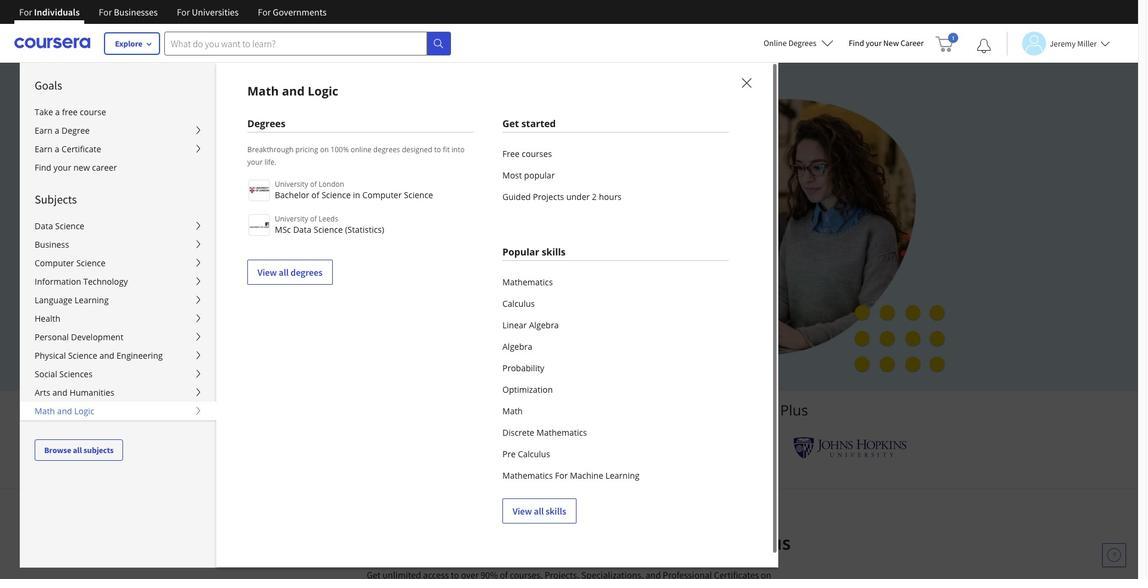 Task type: describe. For each thing, give the bounding box(es) containing it.
course
[[80, 106, 106, 118]]

new
[[884, 38, 899, 48]]

and inside physical science and engineering popup button
[[99, 350, 114, 362]]

university for bachelor
[[275, 179, 308, 189]]

mathematics for machine learning link
[[503, 466, 729, 487]]

show notifications image
[[977, 39, 992, 53]]

a for degree
[[55, 125, 59, 136]]

earn for earn a degree
[[35, 125, 53, 136]]

mathematics for mathematics
[[503, 277, 553, 288]]

view all degrees list
[[247, 179, 474, 285]]

university of michigan image
[[560, 432, 591, 465]]

msc
[[275, 224, 291, 235]]

pre calculus link
[[503, 444, 729, 466]]

(statistics)
[[345, 224, 384, 235]]

degrees inside breakthrough pricing on 100% online degrees designed to fit into your life.
[[373, 145, 400, 155]]

browse all subjects button
[[35, 440, 123, 461]]

for universities
[[177, 6, 239, 18]]

science inside the 'university of leeds msc data science (statistics)'
[[314, 224, 343, 235]]

arts and humanities
[[35, 387, 114, 399]]

view for view all degrees
[[258, 267, 277, 279]]

projects
[[533, 191, 564, 203]]

0 vertical spatial coursera
[[716, 400, 777, 420]]

earn a certificate
[[35, 143, 101, 155]]

mathematics link
[[503, 272, 729, 293]]

business button
[[20, 235, 216, 254]]

earn a degree button
[[20, 121, 216, 140]]

for for individuals
[[19, 6, 32, 18]]

data science
[[35, 221, 84, 232]]

optimization link
[[503, 380, 729, 401]]

math and logic group
[[20, 62, 779, 580]]

list containing free courses
[[503, 143, 729, 208]]

find your new career
[[35, 162, 117, 173]]

leading
[[445, 400, 494, 420]]

arts and humanities button
[[20, 384, 216, 402]]

1 vertical spatial calculus
[[518, 449, 550, 460]]

pricing
[[296, 145, 318, 155]]

0 horizontal spatial with
[[629, 531, 668, 556]]

discrete
[[503, 427, 535, 439]]

miller
[[1078, 38, 1097, 49]]

social
[[35, 369, 57, 380]]

breakthrough pricing on 100% online degrees designed to fit into your life.
[[247, 145, 465, 167]]

view for view all skills
[[513, 506, 532, 518]]

courses
[[522, 148, 552, 160]]

hands-
[[516, 167, 558, 185]]

free
[[62, 106, 78, 118]]

information technology button
[[20, 273, 216, 291]]

science inside popup button
[[76, 258, 105, 269]]

probability link
[[503, 358, 729, 380]]

and up discrete mathematics link
[[577, 400, 603, 420]]

linear algebra link
[[503, 315, 729, 336]]

machine
[[570, 470, 604, 482]]

0 vertical spatial with
[[683, 400, 712, 420]]

university of leeds logo image
[[249, 215, 270, 236]]

view all skills list
[[503, 272, 729, 524]]

johns hopkins university image
[[794, 437, 908, 460]]

all for degrees
[[279, 267, 289, 279]]

logic inside the math and logic popup button
[[74, 406, 94, 417]]

arts
[[35, 387, 50, 399]]

0 vertical spatial algebra
[[529, 320, 559, 331]]

of for of
[[310, 179, 317, 189]]

guided projects under 2 hours link
[[503, 186, 729, 208]]

free courses link
[[503, 143, 729, 165]]

probability
[[503, 363, 545, 374]]

included
[[521, 188, 574, 206]]

free courses
[[503, 148, 552, 160]]

most popular link
[[503, 165, 729, 186]]

jeremy miller
[[1050, 38, 1097, 49]]

data science button
[[20, 217, 216, 235]]

and inside "arts and humanities" 'dropdown button'
[[52, 387, 67, 399]]

development
[[71, 332, 123, 343]]

unlimited access to 7,000+ world-class courses, hands-on projects, and job-ready certificate programs—all included in your subscription
[[223, 167, 588, 227]]

subscription
[[254, 210, 330, 227]]

google image
[[457, 437, 521, 460]]

new
[[74, 162, 90, 173]]

businesses
[[114, 6, 158, 18]]

ready
[[329, 188, 364, 206]]

bachelor
[[275, 189, 309, 201]]

leeds
[[319, 214, 338, 224]]

physical science and engineering
[[35, 350, 163, 362]]

math link
[[503, 401, 729, 423]]

linear
[[503, 320, 527, 331]]

100%
[[331, 145, 349, 155]]

and inside unlimited access to 7,000+ world-class courses, hands-on projects, and job-ready certificate programs—all included in your subscription
[[279, 188, 302, 206]]

computer inside popup button
[[35, 258, 74, 269]]

popular skills
[[503, 246, 566, 259]]

to inside unlimited access to 7,000+ world-class courses, hands-on projects, and job-ready certificate programs—all included in your subscription
[[329, 167, 342, 185]]

math and logic menu item
[[216, 62, 778, 580]]

certificate
[[367, 188, 427, 206]]

discrete mathematics
[[503, 427, 587, 439]]

london
[[319, 179, 344, 189]]

to inside breakthrough pricing on 100% online degrees designed to fit into your life.
[[434, 145, 441, 155]]

get started
[[503, 117, 556, 130]]

science up leeds
[[322, 189, 351, 201]]

mathematics for machine learning
[[503, 470, 640, 482]]

your inside unlimited access to 7,000+ world-class courses, hands-on projects, and job-ready certificate programs—all included in your subscription
[[223, 210, 251, 227]]

university for msc
[[275, 214, 308, 224]]

for businesses
[[99, 6, 158, 18]]

pre
[[503, 449, 516, 460]]

data inside data science dropdown button
[[35, 221, 53, 232]]

social sciences
[[35, 369, 93, 380]]

1 horizontal spatial math
[[247, 83, 279, 99]]

engineering
[[117, 350, 163, 362]]

jeremy
[[1050, 38, 1076, 49]]

degree
[[62, 125, 90, 136]]

in inside unlimited access to 7,000+ world-class courses, hands-on projects, and job-ready certificate programs—all included in your subscription
[[577, 188, 588, 206]]

anytime
[[302, 268, 337, 279]]

browse all subjects
[[44, 445, 114, 456]]

popular
[[524, 170, 555, 181]]

computer science button
[[20, 254, 216, 273]]

goals
[[35, 78, 62, 93]]

earn for earn a certificate
[[35, 143, 53, 155]]

access
[[286, 167, 326, 185]]

banner navigation
[[10, 0, 336, 33]]

all for subjects
[[73, 445, 82, 456]]

governments
[[273, 6, 327, 18]]

on inside unlimited access to 7,000+ world-class courses, hands-on projects, and job-ready certificate programs—all included in your subscription
[[558, 167, 574, 185]]

started
[[522, 117, 556, 130]]

business
[[35, 239, 69, 250]]

all for skills
[[534, 506, 544, 518]]

1 vertical spatial coursera
[[672, 531, 750, 556]]

explore
[[115, 38, 143, 49]]

of down access
[[312, 189, 319, 201]]

0 vertical spatial plus
[[781, 400, 808, 420]]

science inside dropdown button
[[55, 221, 84, 232]]

degrees inside math and logic menu item
[[247, 117, 286, 130]]

world-
[[389, 167, 429, 185]]



Task type: vqa. For each thing, say whether or not it's contained in the screenshot.
guided projects under 2 hours
yes



Task type: locate. For each thing, give the bounding box(es) containing it.
find left new
[[849, 38, 864, 48]]

with right goals
[[629, 531, 668, 556]]

0 horizontal spatial all
[[73, 445, 82, 456]]

a left degree
[[55, 125, 59, 136]]

1 vertical spatial logic
[[74, 406, 94, 417]]

science down job-
[[314, 224, 343, 235]]

guided projects under 2 hours
[[503, 191, 622, 203]]

for left governments at the top
[[258, 6, 271, 18]]

1 horizontal spatial to
[[434, 145, 441, 155]]

shopping cart: 1 item image
[[936, 33, 959, 52]]

1 vertical spatial learning
[[606, 470, 640, 482]]

programs—all
[[431, 188, 518, 206]]

find for find your new career
[[35, 162, 51, 173]]

a inside take a free course link
[[55, 106, 60, 118]]

skills up 'invest in your professional goals with coursera plus'
[[546, 506, 566, 518]]

for for governments
[[258, 6, 271, 18]]

2 horizontal spatial math
[[503, 406, 523, 417]]

coursera plus image
[[223, 112, 405, 130]]

1 vertical spatial computer
[[35, 258, 74, 269]]

2 horizontal spatial all
[[534, 506, 544, 518]]

companies
[[607, 400, 680, 420]]

coursera image
[[14, 34, 90, 53]]

1 vertical spatial a
[[55, 125, 59, 136]]

1 vertical spatial degrees
[[291, 267, 323, 279]]

professional
[[468, 531, 576, 556]]

skills right "popular"
[[542, 246, 566, 259]]

all inside the browse all subjects button
[[73, 445, 82, 456]]

0 vertical spatial learning
[[75, 295, 109, 306]]

1 horizontal spatial with
[[683, 400, 712, 420]]

earn down earn a degree
[[35, 143, 53, 155]]

science down world-
[[404, 189, 433, 201]]

physical
[[35, 350, 66, 362]]

data right msc
[[293, 224, 312, 235]]

0 vertical spatial view
[[258, 267, 277, 279]]

for for businesses
[[99, 6, 112, 18]]

take a free course link
[[20, 103, 216, 121]]

0 vertical spatial degrees
[[789, 38, 817, 48]]

for for universities
[[177, 6, 190, 18]]

1 vertical spatial skills
[[546, 506, 566, 518]]

under
[[567, 191, 590, 203]]

2 horizontal spatial in
[[577, 188, 588, 206]]

in left 2
[[577, 188, 588, 206]]

1 vertical spatial earn
[[35, 143, 53, 155]]

logic inside math and logic menu item
[[308, 83, 339, 99]]

information
[[35, 276, 81, 287]]

in inside university of london bachelor of science in computer science
[[353, 189, 360, 201]]

view all skills
[[513, 506, 566, 518]]

2 university from the top
[[275, 214, 308, 224]]

logic down humanities
[[74, 406, 94, 417]]

personal
[[35, 332, 69, 343]]

0 vertical spatial logic
[[308, 83, 339, 99]]

and inside the math and logic popup button
[[57, 406, 72, 417]]

1 horizontal spatial degrees
[[789, 38, 817, 48]]

browse
[[44, 445, 71, 456]]

of left leeds
[[310, 214, 317, 224]]

goals
[[580, 531, 625, 556]]

for left 'businesses'
[[99, 6, 112, 18]]

0 horizontal spatial learning
[[75, 295, 109, 306]]

explore menu element
[[20, 63, 216, 461]]

science up the business at left
[[55, 221, 84, 232]]

linear algebra
[[503, 320, 559, 331]]

7,000+
[[345, 167, 386, 185]]

of left london
[[310, 179, 317, 189]]

all
[[279, 267, 289, 279], [73, 445, 82, 456], [534, 506, 544, 518]]

0 horizontal spatial in
[[353, 189, 360, 201]]

1 vertical spatial find
[[35, 162, 51, 173]]

and down development
[[99, 350, 114, 362]]

2 vertical spatial all
[[534, 506, 544, 518]]

and inside math and logic menu item
[[282, 83, 305, 99]]

calculus down discrete mathematics
[[518, 449, 550, 460]]

university of london logo image
[[249, 180, 270, 201]]

a inside earn a degree popup button
[[55, 125, 59, 136]]

find for find your new career
[[849, 38, 864, 48]]

2 vertical spatial a
[[55, 143, 59, 155]]

science inside popup button
[[68, 350, 97, 362]]

universities
[[192, 6, 239, 18]]

your inside explore menu element
[[54, 162, 71, 173]]

data inside the 'university of leeds msc data science (statistics)'
[[293, 224, 312, 235]]

university down bachelor
[[275, 214, 308, 224]]

degrees up breakthrough
[[247, 117, 286, 130]]

find down earn a certificate
[[35, 162, 51, 173]]

find inside explore menu element
[[35, 162, 51, 173]]

to up ready at the top of the page
[[329, 167, 342, 185]]

learning inside language learning popup button
[[75, 295, 109, 306]]

2 earn from the top
[[35, 143, 53, 155]]

jeremy miller button
[[1007, 31, 1110, 55]]

of for data
[[310, 214, 317, 224]]

in
[[577, 188, 588, 206], [353, 189, 360, 201], [404, 531, 421, 556]]

online degrees
[[764, 38, 817, 48]]

university of london bachelor of science in computer science
[[275, 179, 433, 201]]

invest in your professional goals with coursera plus
[[347, 531, 791, 556]]

leading universities and companies with coursera plus
[[441, 400, 808, 420]]

computer down 7,000+
[[362, 189, 402, 201]]

a for free
[[55, 106, 60, 118]]

0 vertical spatial skills
[[542, 246, 566, 259]]

math and logic inside menu item
[[247, 83, 339, 99]]

a
[[55, 106, 60, 118], [55, 125, 59, 136], [55, 143, 59, 155]]

and up coursera plus image
[[282, 83, 305, 99]]

hours
[[599, 191, 622, 203]]

0 horizontal spatial on
[[320, 145, 329, 155]]

0 vertical spatial mathematics
[[503, 277, 553, 288]]

all inside view all skills link
[[534, 506, 544, 518]]

math inside view all skills list
[[503, 406, 523, 417]]

fit
[[443, 145, 450, 155]]

a left the free
[[55, 106, 60, 118]]

popular
[[503, 246, 540, 259]]

None search field
[[164, 31, 451, 55]]

0 horizontal spatial view
[[258, 267, 277, 279]]

earn
[[35, 125, 53, 136], [35, 143, 53, 155]]

subjects
[[35, 192, 77, 207]]

all inside view all degrees link
[[279, 267, 289, 279]]

certificate
[[62, 143, 101, 155]]

math inside popup button
[[35, 406, 55, 417]]

for left universities
[[177, 6, 190, 18]]

logic up coursera plus image
[[308, 83, 339, 99]]

earn a degree
[[35, 125, 90, 136]]

into
[[452, 145, 465, 155]]

language
[[35, 295, 72, 306]]

online
[[351, 145, 372, 155]]

get
[[503, 117, 519, 130]]

1 earn from the top
[[35, 125, 53, 136]]

degrees inside dropdown button
[[789, 38, 817, 48]]

sciences
[[59, 369, 93, 380]]

0 vertical spatial math and logic
[[247, 83, 339, 99]]

learning inside "mathematics for machine learning" link
[[606, 470, 640, 482]]

list
[[503, 143, 729, 208]]

with right companies at the right bottom
[[683, 400, 712, 420]]

computer science
[[35, 258, 105, 269]]

mathematics for mathematics for machine learning
[[503, 470, 553, 482]]

for left individuals
[[19, 6, 32, 18]]

university inside the 'university of leeds msc data science (statistics)'
[[275, 214, 308, 224]]

0 horizontal spatial data
[[35, 221, 53, 232]]

discrete mathematics link
[[503, 423, 729, 444]]

0 vertical spatial find
[[849, 38, 864, 48]]

for inside view all skills list
[[555, 470, 568, 482]]

data up the business at left
[[35, 221, 53, 232]]

math down arts
[[35, 406, 55, 417]]

on left 100%
[[320, 145, 329, 155]]

universities
[[497, 400, 574, 420]]

your inside breakthrough pricing on 100% online degrees designed to fit into your life.
[[247, 157, 263, 167]]

1 vertical spatial to
[[329, 167, 342, 185]]

1 horizontal spatial find
[[849, 38, 864, 48]]

mathematics down popular skills
[[503, 277, 553, 288]]

all right browse
[[73, 445, 82, 456]]

0 vertical spatial earn
[[35, 125, 53, 136]]

1 vertical spatial math and logic
[[35, 406, 94, 417]]

unlimited
[[223, 167, 283, 185]]

science up information technology
[[76, 258, 105, 269]]

1 vertical spatial plus
[[754, 531, 791, 556]]

pre calculus
[[503, 449, 550, 460]]

1 horizontal spatial in
[[404, 531, 421, 556]]

0 vertical spatial on
[[320, 145, 329, 155]]

calculus up linear
[[503, 298, 535, 310]]

0 vertical spatial computer
[[362, 189, 402, 201]]

and right arts
[[52, 387, 67, 399]]

math up the discrete
[[503, 406, 523, 417]]

1 horizontal spatial degrees
[[373, 145, 400, 155]]

university down life.
[[275, 179, 308, 189]]

algebra right linear
[[529, 320, 559, 331]]

1 horizontal spatial learning
[[606, 470, 640, 482]]

on inside breakthrough pricing on 100% online degrees designed to fit into your life.
[[320, 145, 329, 155]]

a down earn a degree
[[55, 143, 59, 155]]

0 horizontal spatial logic
[[74, 406, 94, 417]]

view all degrees
[[258, 267, 323, 279]]

health
[[35, 313, 60, 325]]

invest
[[347, 531, 400, 556]]

explore button
[[105, 33, 160, 54]]

all right "/month,"
[[279, 267, 289, 279]]

1 vertical spatial with
[[629, 531, 668, 556]]

with
[[683, 400, 712, 420], [629, 531, 668, 556]]

cancel
[[273, 268, 300, 279]]

algebra down linear
[[503, 341, 533, 353]]

What do you want to learn? text field
[[164, 31, 427, 55]]

math down what do you want to learn? text box
[[247, 83, 279, 99]]

2
[[592, 191, 597, 203]]

in right invest
[[404, 531, 421, 556]]

computer
[[362, 189, 402, 201], [35, 258, 74, 269]]

earn down take
[[35, 125, 53, 136]]

1 vertical spatial degrees
[[247, 117, 286, 130]]

individuals
[[34, 6, 80, 18]]

for left machine
[[555, 470, 568, 482]]

mathematics
[[503, 277, 553, 288], [537, 427, 587, 439], [503, 470, 553, 482]]

0 vertical spatial degrees
[[373, 145, 400, 155]]

university of leeds msc data science (statistics)
[[275, 214, 384, 235]]

math and logic inside popup button
[[35, 406, 94, 417]]

to left fit
[[434, 145, 441, 155]]

0 horizontal spatial math
[[35, 406, 55, 417]]

in down 7,000+
[[353, 189, 360, 201]]

1 vertical spatial algebra
[[503, 341, 533, 353]]

0 vertical spatial university
[[275, 179, 308, 189]]

1 horizontal spatial view
[[513, 506, 532, 518]]

1 vertical spatial university
[[275, 214, 308, 224]]

1 vertical spatial mathematics
[[537, 427, 587, 439]]

2 vertical spatial mathematics
[[503, 470, 553, 482]]

and up subscription at left top
[[279, 188, 302, 206]]

0 horizontal spatial degrees
[[291, 267, 323, 279]]

computer down the business at left
[[35, 258, 74, 269]]

of inside the 'university of leeds msc data science (statistics)'
[[310, 214, 317, 224]]

a inside earn a certificate popup button
[[55, 143, 59, 155]]

most
[[503, 170, 522, 181]]

online
[[764, 38, 787, 48]]

on up guided projects under 2 hours
[[558, 167, 574, 185]]

learning down information technology
[[75, 295, 109, 306]]

earn a certificate button
[[20, 140, 216, 158]]

technology
[[83, 276, 128, 287]]

your
[[866, 38, 882, 48], [247, 157, 263, 167], [54, 162, 71, 173], [223, 210, 251, 227], [425, 531, 464, 556]]

personal development
[[35, 332, 123, 343]]

job-
[[305, 188, 329, 206]]

1 horizontal spatial data
[[293, 224, 312, 235]]

math and logic down arts and humanities
[[35, 406, 94, 417]]

a for certificate
[[55, 143, 59, 155]]

learning
[[75, 295, 109, 306], [606, 470, 640, 482]]

0 horizontal spatial math and logic
[[35, 406, 94, 417]]

guided
[[503, 191, 531, 203]]

1 horizontal spatial all
[[279, 267, 289, 279]]

1 horizontal spatial math and logic
[[247, 83, 339, 99]]

close image
[[739, 75, 754, 90], [739, 75, 754, 90], [739, 75, 754, 90], [739, 75, 754, 90], [739, 75, 754, 90], [739, 75, 754, 90], [739, 75, 755, 91]]

university inside university of london bachelor of science in computer science
[[275, 179, 308, 189]]

find your new career link
[[843, 36, 930, 51]]

and down arts and humanities
[[57, 406, 72, 417]]

mathematics down the pre calculus
[[503, 470, 553, 482]]

/month, cancel anytime
[[237, 268, 337, 279]]

1 vertical spatial on
[[558, 167, 574, 185]]

math and logic up coursera plus image
[[247, 83, 339, 99]]

/month,
[[237, 268, 271, 279]]

mathematics down universities
[[537, 427, 587, 439]]

1 university from the top
[[275, 179, 308, 189]]

courses,
[[461, 167, 512, 185]]

health button
[[20, 310, 216, 328]]

1 vertical spatial view
[[513, 506, 532, 518]]

0 vertical spatial calculus
[[503, 298, 535, 310]]

degrees right online
[[789, 38, 817, 48]]

0 horizontal spatial find
[[35, 162, 51, 173]]

0 horizontal spatial degrees
[[247, 117, 286, 130]]

0 vertical spatial a
[[55, 106, 60, 118]]

science down personal development
[[68, 350, 97, 362]]

0 horizontal spatial to
[[329, 167, 342, 185]]

1 horizontal spatial on
[[558, 167, 574, 185]]

all up professional
[[534, 506, 544, 518]]

0 horizontal spatial computer
[[35, 258, 74, 269]]

logic
[[308, 83, 339, 99], [74, 406, 94, 417]]

skills
[[542, 246, 566, 259], [546, 506, 566, 518]]

0 vertical spatial all
[[279, 267, 289, 279]]

1 vertical spatial all
[[73, 445, 82, 456]]

skills inside list
[[546, 506, 566, 518]]

humanities
[[70, 387, 114, 399]]

projects,
[[223, 188, 275, 206]]

1 horizontal spatial computer
[[362, 189, 402, 201]]

0 vertical spatial to
[[434, 145, 441, 155]]

1 horizontal spatial logic
[[308, 83, 339, 99]]

computer inside university of london bachelor of science in computer science
[[362, 189, 402, 201]]

learning down pre calculus link
[[606, 470, 640, 482]]

physical science and engineering button
[[20, 347, 216, 365]]

help center image
[[1107, 549, 1122, 563]]

close image
[[739, 75, 754, 90], [739, 75, 754, 90], [739, 75, 754, 90], [739, 75, 754, 90], [739, 75, 754, 90], [739, 75, 754, 90]]

degrees inside list
[[291, 267, 323, 279]]



